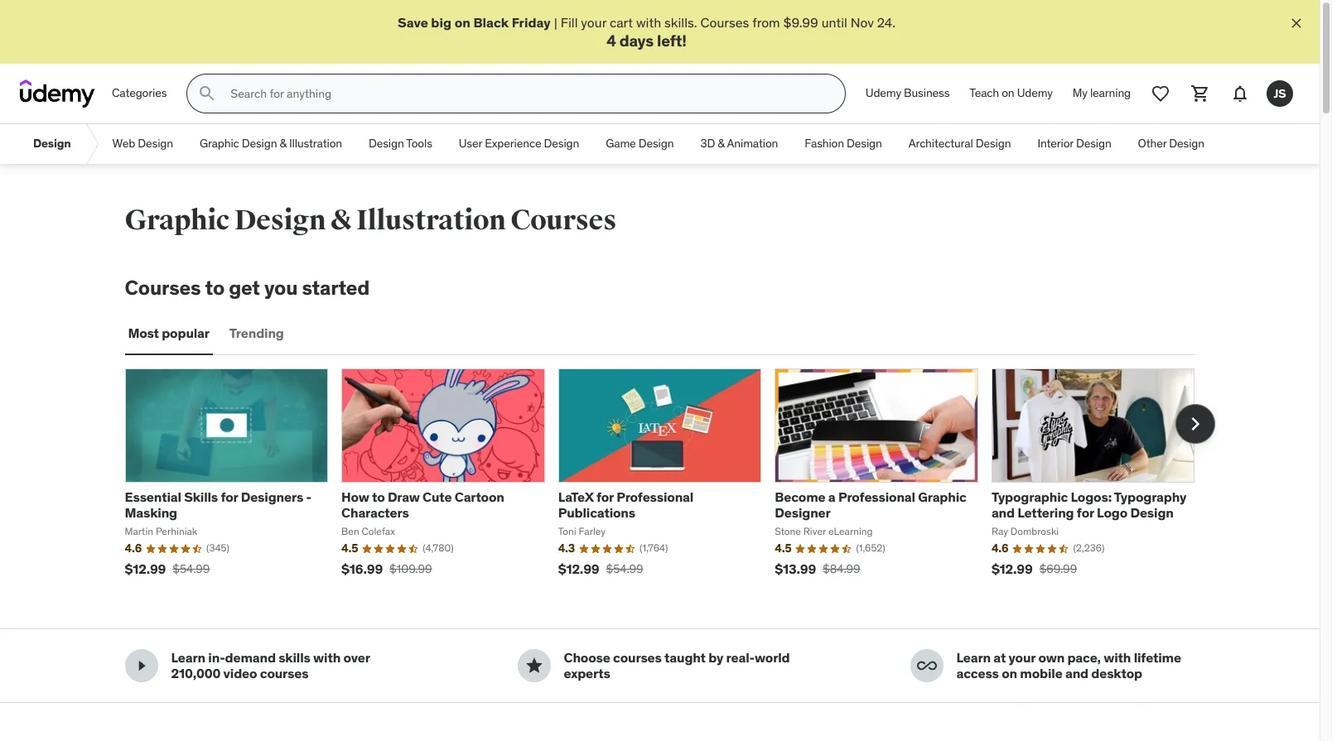 Task type: locate. For each thing, give the bounding box(es) containing it.
0 horizontal spatial your
[[581, 14, 607, 31]]

graphic design & illustration
[[200, 136, 342, 151]]

save big on black friday | fill your cart with skills. courses from $9.99 until nov 24. 4 days left!
[[398, 14, 896, 51]]

1 horizontal spatial to
[[372, 489, 385, 506]]

learn left at
[[957, 650, 991, 666]]

carousel element
[[125, 369, 1216, 589]]

access
[[957, 666, 999, 682]]

2 learn from the left
[[957, 650, 991, 666]]

udemy inside teach on udemy link
[[1018, 86, 1053, 101]]

0 horizontal spatial professional
[[617, 489, 694, 506]]

game design
[[606, 136, 674, 151]]

1 medium image from the left
[[131, 657, 151, 676]]

other
[[1139, 136, 1167, 151]]

1 vertical spatial and
[[1066, 666, 1089, 682]]

0 horizontal spatial udemy
[[866, 86, 902, 101]]

2 udemy from the left
[[1018, 86, 1053, 101]]

courses
[[701, 14, 750, 31], [511, 203, 617, 238], [125, 275, 201, 301]]

courses inside choose courses taught by real-world experts
[[613, 650, 662, 666]]

web
[[112, 136, 135, 151]]

medium image
[[131, 657, 151, 676], [524, 657, 544, 676]]

learn for learn at your own pace, with lifetime access on mobile and desktop
[[957, 650, 991, 666]]

essential skills for designers - masking
[[125, 489, 312, 522]]

black
[[474, 14, 509, 31]]

design tools
[[369, 136, 433, 151]]

1 horizontal spatial and
[[1066, 666, 1089, 682]]

game
[[606, 136, 636, 151]]

on inside save big on black friday | fill your cart with skills. courses from $9.99 until nov 24. 4 days left!
[[455, 14, 471, 31]]

& for graphic design & illustration
[[280, 136, 287, 151]]

courses right video
[[260, 666, 309, 682]]

demand
[[225, 650, 276, 666]]

cute
[[423, 489, 452, 506]]

1 vertical spatial graphic
[[125, 203, 229, 238]]

to right the how
[[372, 489, 385, 506]]

graphic for graphic design & illustration
[[200, 136, 239, 151]]

1 horizontal spatial learn
[[957, 650, 991, 666]]

and inside the typographic logos: typography and lettering for logo design
[[992, 505, 1015, 522]]

for inside 'essential skills for designers - masking'
[[221, 489, 238, 506]]

0 horizontal spatial with
[[313, 650, 341, 666]]

udemy inside udemy business link
[[866, 86, 902, 101]]

for inside the typographic logos: typography and lettering for logo design
[[1077, 505, 1095, 522]]

your right at
[[1009, 650, 1036, 666]]

udemy left "my" at the top right of the page
[[1018, 86, 1053, 101]]

1 vertical spatial your
[[1009, 650, 1036, 666]]

designer
[[775, 505, 831, 522]]

to for get
[[205, 275, 225, 301]]

a
[[829, 489, 836, 506]]

1 horizontal spatial for
[[597, 489, 614, 506]]

1 horizontal spatial your
[[1009, 650, 1036, 666]]

0 horizontal spatial medium image
[[131, 657, 151, 676]]

1 horizontal spatial udemy
[[1018, 86, 1053, 101]]

interior
[[1038, 136, 1074, 151]]

1 horizontal spatial medium image
[[524, 657, 544, 676]]

with right pace, in the bottom right of the page
[[1104, 650, 1132, 666]]

1 professional from the left
[[617, 489, 694, 506]]

on inside teach on udemy link
[[1002, 86, 1015, 101]]

Search for anything text field
[[227, 80, 825, 108]]

user experience design link
[[446, 124, 593, 164]]

and
[[992, 505, 1015, 522], [1066, 666, 1089, 682]]

how
[[342, 489, 369, 506]]

1 vertical spatial to
[[372, 489, 385, 506]]

0 horizontal spatial learn
[[171, 650, 206, 666]]

udemy left business on the top right of the page
[[866, 86, 902, 101]]

desktop
[[1092, 666, 1143, 682]]

learn inside the learn in-demand skills with over 210,000 video courses
[[171, 650, 206, 666]]

with left over
[[313, 650, 341, 666]]

teach on udemy
[[970, 86, 1053, 101]]

in-
[[208, 650, 225, 666]]

own
[[1039, 650, 1065, 666]]

with up days
[[637, 14, 662, 31]]

to left get
[[205, 275, 225, 301]]

2 horizontal spatial courses
[[701, 14, 750, 31]]

other design link
[[1125, 124, 1218, 164]]

close image
[[1289, 15, 1306, 31]]

courses left taught
[[613, 650, 662, 666]]

architectural
[[909, 136, 974, 151]]

graphic design & illustration link
[[186, 124, 356, 164]]

0 horizontal spatial to
[[205, 275, 225, 301]]

professional inside latex for professional publications
[[617, 489, 694, 506]]

on right teach
[[1002, 86, 1015, 101]]

for right the skills
[[221, 489, 238, 506]]

0 vertical spatial courses
[[701, 14, 750, 31]]

on left mobile
[[1002, 666, 1018, 682]]

0 vertical spatial to
[[205, 275, 225, 301]]

graphic inside become a professional graphic designer
[[919, 489, 967, 506]]

medium image left 210,000
[[131, 657, 151, 676]]

design link
[[20, 124, 84, 164]]

design
[[33, 136, 71, 151], [138, 136, 173, 151], [242, 136, 277, 151], [369, 136, 404, 151], [544, 136, 580, 151], [639, 136, 674, 151], [847, 136, 883, 151], [976, 136, 1012, 151], [1077, 136, 1112, 151], [1170, 136, 1205, 151], [234, 203, 326, 238], [1131, 505, 1174, 522]]

nov
[[851, 14, 874, 31]]

shopping cart with 0 items image
[[1191, 84, 1211, 104]]

get
[[229, 275, 260, 301]]

on
[[455, 14, 471, 31], [1002, 86, 1015, 101], [1002, 666, 1018, 682]]

1 vertical spatial illustration
[[356, 203, 506, 238]]

udemy business link
[[856, 74, 960, 114]]

your
[[581, 14, 607, 31], [1009, 650, 1036, 666]]

2 horizontal spatial for
[[1077, 505, 1095, 522]]

1 horizontal spatial professional
[[839, 489, 916, 506]]

0 horizontal spatial and
[[992, 505, 1015, 522]]

my
[[1073, 86, 1088, 101]]

1 vertical spatial on
[[1002, 86, 1015, 101]]

learn inside learn at your own pace, with lifetime access on mobile and desktop
[[957, 650, 991, 666]]

cartoon
[[455, 489, 505, 506]]

most
[[128, 325, 159, 342]]

1 horizontal spatial courses
[[613, 650, 662, 666]]

0 vertical spatial your
[[581, 14, 607, 31]]

essential skills for designers - masking link
[[125, 489, 312, 522]]

animation
[[727, 136, 779, 151]]

professional right the a
[[839, 489, 916, 506]]

2 medium image from the left
[[524, 657, 544, 676]]

experience
[[485, 136, 542, 151]]

2 vertical spatial graphic
[[919, 489, 967, 506]]

courses to get you started
[[125, 275, 370, 301]]

days
[[620, 31, 654, 51]]

your right fill
[[581, 14, 607, 31]]

medium image left experts
[[524, 657, 544, 676]]

0 vertical spatial on
[[455, 14, 471, 31]]

and right own
[[1066, 666, 1089, 682]]

and left lettering at the bottom of the page
[[992, 505, 1015, 522]]

professional inside become a professional graphic designer
[[839, 489, 916, 506]]

learn
[[171, 650, 206, 666], [957, 650, 991, 666]]

characters
[[342, 505, 409, 522]]

0 vertical spatial illustration
[[289, 136, 342, 151]]

for right latex
[[597, 489, 614, 506]]

real-
[[727, 650, 755, 666]]

mobile
[[1021, 666, 1063, 682]]

trending button
[[226, 314, 287, 354]]

2 vertical spatial on
[[1002, 666, 1018, 682]]

1 horizontal spatial with
[[637, 14, 662, 31]]

medium image for choose
[[524, 657, 544, 676]]

on right big
[[455, 14, 471, 31]]

professional
[[617, 489, 694, 506], [839, 489, 916, 506]]

1 udemy from the left
[[866, 86, 902, 101]]

web design
[[112, 136, 173, 151]]

js link
[[1261, 74, 1301, 114]]

to inside 'how to draw cute cartoon characters'
[[372, 489, 385, 506]]

2 professional from the left
[[839, 489, 916, 506]]

on inside learn at your own pace, with lifetime access on mobile and desktop
[[1002, 666, 1018, 682]]

courses
[[613, 650, 662, 666], [260, 666, 309, 682]]

0 horizontal spatial for
[[221, 489, 238, 506]]

friday
[[512, 14, 551, 31]]

0 vertical spatial graphic
[[200, 136, 239, 151]]

with inside learn at your own pace, with lifetime access on mobile and desktop
[[1104, 650, 1132, 666]]

2 horizontal spatial with
[[1104, 650, 1132, 666]]

2 vertical spatial courses
[[125, 275, 201, 301]]

0 horizontal spatial courses
[[260, 666, 309, 682]]

typographic logos: typography and lettering for logo design
[[992, 489, 1187, 522]]

1 learn from the left
[[171, 650, 206, 666]]

tools
[[406, 136, 433, 151]]

other design
[[1139, 136, 1205, 151]]

cart
[[610, 14, 633, 31]]

0 horizontal spatial &
[[280, 136, 287, 151]]

with
[[637, 14, 662, 31], [313, 650, 341, 666], [1104, 650, 1132, 666]]

until
[[822, 14, 848, 31]]

professional right latex
[[617, 489, 694, 506]]

2 horizontal spatial &
[[718, 136, 725, 151]]

1 horizontal spatial &
[[331, 203, 351, 238]]

for left logo in the bottom of the page
[[1077, 505, 1095, 522]]

& inside graphic design & illustration link
[[280, 136, 287, 151]]

fashion design link
[[792, 124, 896, 164]]

1 horizontal spatial illustration
[[356, 203, 506, 238]]

learn left in-
[[171, 650, 206, 666]]

1 horizontal spatial courses
[[511, 203, 617, 238]]

0 vertical spatial and
[[992, 505, 1015, 522]]

0 horizontal spatial illustration
[[289, 136, 342, 151]]

you
[[264, 275, 298, 301]]



Task type: describe. For each thing, give the bounding box(es) containing it.
with inside save big on black friday | fill your cart with skills. courses from $9.99 until nov 24. 4 days left!
[[637, 14, 662, 31]]

user experience design
[[459, 136, 580, 151]]

become a professional graphic designer
[[775, 489, 967, 522]]

essential
[[125, 489, 181, 506]]

masking
[[125, 505, 177, 522]]

& for graphic design & illustration courses
[[331, 203, 351, 238]]

popular
[[162, 325, 210, 342]]

3d & animation link
[[687, 124, 792, 164]]

fill
[[561, 14, 578, 31]]

how to draw cute cartoon characters link
[[342, 489, 505, 522]]

publications
[[558, 505, 636, 522]]

1 vertical spatial courses
[[511, 203, 617, 238]]

architectural design link
[[896, 124, 1025, 164]]

with inside the learn in-demand skills with over 210,000 video courses
[[313, 650, 341, 666]]

started
[[302, 275, 370, 301]]

learn at your own pace, with lifetime access on mobile and desktop
[[957, 650, 1182, 682]]

skills
[[184, 489, 218, 506]]

illustration for graphic design & illustration courses
[[356, 203, 506, 238]]

learning
[[1091, 86, 1131, 101]]

business
[[904, 86, 950, 101]]

your inside save big on black friday | fill your cart with skills. courses from $9.99 until nov 24. 4 days left!
[[581, 14, 607, 31]]

4
[[607, 31, 616, 51]]

udemy image
[[20, 80, 95, 108]]

at
[[994, 650, 1006, 666]]

most popular
[[128, 325, 210, 342]]

arrow pointing to subcategory menu links image
[[84, 124, 99, 164]]

your inside learn at your own pace, with lifetime access on mobile and desktop
[[1009, 650, 1036, 666]]

save
[[398, 14, 428, 31]]

design inside the typographic logos: typography and lettering for logo design
[[1131, 505, 1174, 522]]

by
[[709, 650, 724, 666]]

big
[[431, 14, 452, 31]]

24.
[[878, 14, 896, 31]]

interior design link
[[1025, 124, 1125, 164]]

logo
[[1098, 505, 1128, 522]]

typographic
[[992, 489, 1069, 506]]

world
[[755, 650, 790, 666]]

my learning
[[1073, 86, 1131, 101]]

submit search image
[[198, 84, 217, 104]]

teach on udemy link
[[960, 74, 1063, 114]]

3d
[[701, 136, 715, 151]]

pace,
[[1068, 650, 1102, 666]]

learn for learn in-demand skills with over 210,000 video courses
[[171, 650, 206, 666]]

graphic for graphic design & illustration courses
[[125, 203, 229, 238]]

udemy business
[[866, 86, 950, 101]]

how to draw cute cartoon characters
[[342, 489, 505, 522]]

most popular button
[[125, 314, 213, 354]]

courses inside save big on black friday | fill your cart with skills. courses from $9.99 until nov 24. 4 days left!
[[701, 14, 750, 31]]

fashion
[[805, 136, 845, 151]]

wishlist image
[[1151, 84, 1171, 104]]

|
[[554, 14, 558, 31]]

medium image
[[917, 657, 937, 676]]

lifetime
[[1134, 650, 1182, 666]]

-
[[306, 489, 312, 506]]

latex for professional publications link
[[558, 489, 694, 522]]

professional for publications
[[617, 489, 694, 506]]

from
[[753, 14, 781, 31]]

latex for professional publications
[[558, 489, 694, 522]]

experts
[[564, 666, 611, 682]]

notifications image
[[1231, 84, 1251, 104]]

lettering
[[1018, 505, 1075, 522]]

become a professional graphic designer link
[[775, 489, 967, 522]]

professional for graphic
[[839, 489, 916, 506]]

choose courses taught by real-world experts
[[564, 650, 790, 682]]

& inside 3d & animation link
[[718, 136, 725, 151]]

video
[[223, 666, 257, 682]]

illustration for graphic design & illustration
[[289, 136, 342, 151]]

to for draw
[[372, 489, 385, 506]]

medium image for learn
[[131, 657, 151, 676]]

architectural design
[[909, 136, 1012, 151]]

$9.99
[[784, 14, 819, 31]]

logos:
[[1071, 489, 1112, 506]]

and inside learn at your own pace, with lifetime access on mobile and desktop
[[1066, 666, 1089, 682]]

become
[[775, 489, 826, 506]]

categories button
[[102, 74, 177, 114]]

my learning link
[[1063, 74, 1141, 114]]

latex
[[558, 489, 594, 506]]

graphic design & illustration courses
[[125, 203, 617, 238]]

typography
[[1115, 489, 1187, 506]]

left!
[[657, 31, 687, 51]]

trending
[[229, 325, 284, 342]]

designers
[[241, 489, 303, 506]]

js
[[1274, 86, 1287, 101]]

skills
[[279, 650, 311, 666]]

0 horizontal spatial courses
[[125, 275, 201, 301]]

210,000
[[171, 666, 221, 682]]

typographic logos: typography and lettering for logo design link
[[992, 489, 1187, 522]]

skills.
[[665, 14, 698, 31]]

interior design
[[1038, 136, 1112, 151]]

web design link
[[99, 124, 186, 164]]

taught
[[665, 650, 706, 666]]

draw
[[388, 489, 420, 506]]

user
[[459, 136, 482, 151]]

over
[[344, 650, 370, 666]]

courses inside the learn in-demand skills with over 210,000 video courses
[[260, 666, 309, 682]]

categories
[[112, 86, 167, 101]]

design tools link
[[356, 124, 446, 164]]

for inside latex for professional publications
[[597, 489, 614, 506]]

next image
[[1182, 411, 1209, 437]]



Task type: vqa. For each thing, say whether or not it's contained in the screenshot.
For inside the LaTeX for Professional Publications
yes



